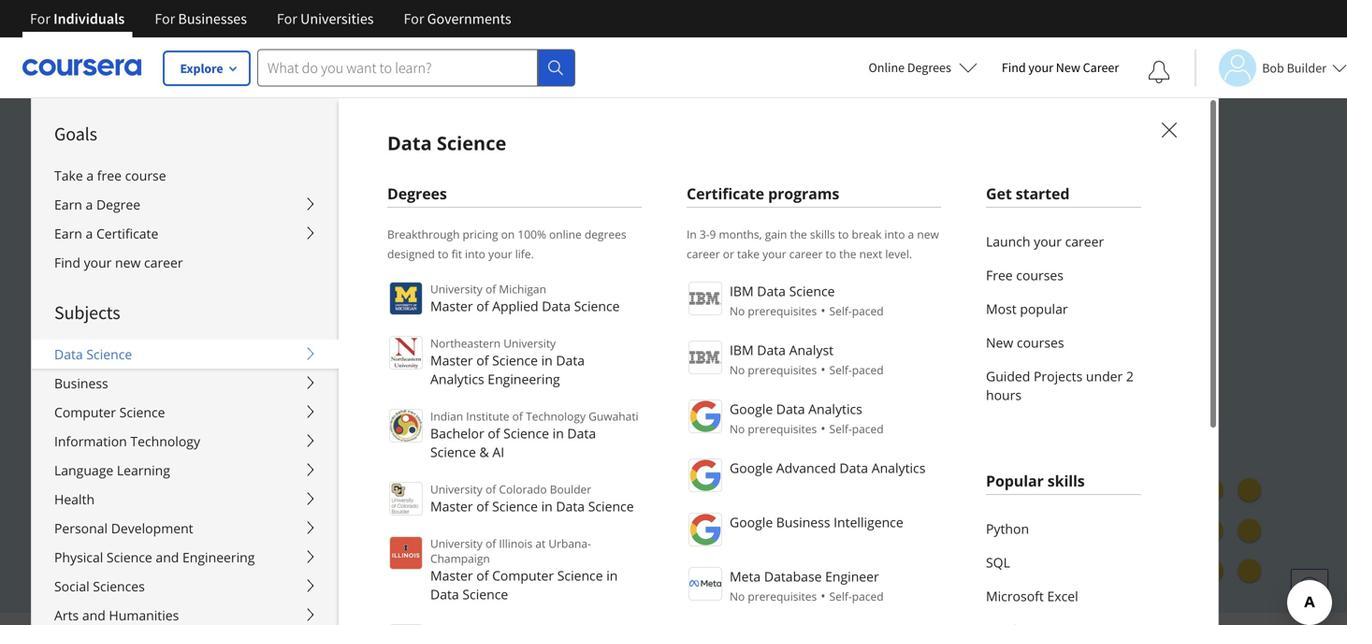 Task type: describe. For each thing, give the bounding box(es) containing it.
launch your career link
[[987, 225, 1142, 258]]

new inside explore menu element
[[115, 254, 141, 271]]

list containing python
[[987, 512, 1142, 625]]

online degrees button
[[854, 47, 993, 88]]

to inside 'breakthrough pricing on 100% online degrees designed to fit into your life.'
[[438, 246, 449, 262]]

intelligence
[[834, 513, 904, 531]]

coursera image
[[22, 53, 141, 83]]

• for analyst
[[821, 360, 826, 378]]

0 horizontal spatial the
[[790, 227, 808, 242]]

fit
[[452, 246, 462, 262]]

computer inside university of illinois at urbana- champaign master of computer science in data science
[[492, 567, 554, 585]]

of down institute
[[488, 425, 500, 442]]

your inside in 3-9 months, gain the skills to break into a new career or take your career to the next level.
[[763, 246, 787, 262]]

find your new career
[[1002, 59, 1120, 76]]

find for find your new career
[[1002, 59, 1027, 76]]

break
[[852, 227, 882, 242]]

social
[[54, 578, 90, 595]]

courses for new courses
[[1017, 334, 1065, 352]]

earn a certificate button
[[32, 219, 339, 248]]

physical science and engineering
[[54, 549, 255, 566]]

science inside ibm data science no prerequisites • self-paced
[[790, 282, 835, 300]]

self- for engineer
[[830, 589, 853, 604]]

certificate inside "earn a certificate" popup button
[[96, 225, 159, 242]]

free inside start 7-day free trial 'button'
[[236, 463, 264, 481]]

science inside dropdown button
[[86, 345, 132, 363]]

free courses link
[[987, 258, 1142, 292]]

information technology
[[54, 432, 200, 450]]

pricing
[[463, 227, 498, 242]]

world-
[[392, 263, 454, 291]]

back
[[345, 507, 376, 524]]

master inside northeastern university master of science in data analytics engineering
[[431, 352, 473, 369]]

2 vertical spatial analytics
[[872, 459, 926, 477]]

arts and humanities
[[54, 607, 179, 624]]

certificate inside data science menu item
[[687, 183, 765, 204]]

your inside explore menu element
[[84, 254, 112, 271]]

free inside free courses link
[[987, 266, 1013, 284]]

of down the champaign
[[477, 567, 489, 585]]

google for google business intelligence
[[730, 513, 773, 531]]

analytics inside the google data analytics no prerequisites • self-paced
[[809, 400, 863, 418]]

career up ibm data science no prerequisites • self-paced on the right
[[790, 246, 823, 262]]

start 7-day free trial
[[161, 463, 297, 481]]

in
[[687, 227, 697, 242]]

months,
[[719, 227, 763, 242]]

designed
[[388, 246, 435, 262]]

most popular link
[[987, 292, 1142, 326]]

university of michigan logo image
[[389, 282, 423, 315]]

skills inside in 3-9 months, gain the skills to break into a new career or take your career to the next level.
[[811, 227, 836, 242]]

data science inside dropdown button
[[54, 345, 132, 363]]

data science group
[[31, 97, 1348, 625]]

ibm data science no prerequisites • self-paced
[[730, 282, 884, 319]]

online
[[549, 227, 582, 242]]

builder
[[1288, 59, 1327, 76]]

included
[[599, 296, 681, 324]]

data inside the ibm data analyst no prerequisites • self-paced
[[758, 341, 786, 359]]

of left colorado
[[486, 482, 496, 497]]

and inside dropdown button
[[156, 549, 179, 566]]

google advanced data analytics
[[730, 459, 926, 477]]

self- for science
[[830, 303, 853, 319]]

illinois
[[499, 536, 533, 551]]

for for governments
[[404, 9, 424, 28]]

take
[[54, 167, 83, 184]]

for for universities
[[277, 9, 298, 28]]

career inside explore menu element
[[144, 254, 183, 271]]

university for boulder
[[431, 482, 483, 497]]

for for individuals
[[30, 9, 50, 28]]

money-
[[295, 507, 345, 524]]

learning
[[117, 461, 170, 479]]

of right institute
[[513, 409, 523, 424]]

business button
[[32, 369, 339, 398]]

humanities
[[109, 607, 179, 624]]

arts and humanities button
[[32, 601, 339, 625]]

no for google data analytics
[[730, 421, 745, 437]]

science inside "dropdown button"
[[119, 403, 165, 421]]

into for degrees
[[465, 246, 486, 262]]

data inside the google data analytics no prerequisites • self-paced
[[777, 400, 806, 418]]

degrees inside dropdown button
[[908, 59, 952, 76]]

physical science and engineering button
[[32, 543, 339, 572]]

to inside unlimited access to 7,000+ world-class courses, hands-on projects, and job-ready certificate programs—all included in your subscription
[[298, 263, 318, 291]]

or $399 /year with 14-day money-back guarantee
[[131, 507, 447, 524]]

colorado
[[499, 482, 547, 497]]

earn a certificate
[[54, 225, 159, 242]]

most popular
[[987, 300, 1069, 318]]

find your new career
[[54, 254, 183, 271]]

engineering inside dropdown button
[[183, 549, 255, 566]]

data inside dropdown button
[[54, 345, 83, 363]]

What do you want to learn? text field
[[257, 49, 538, 87]]

business inside google business intelligence "link"
[[777, 513, 831, 531]]

science inside the university of michigan master of applied data science
[[574, 297, 620, 315]]

champaign
[[431, 551, 490, 566]]

google data analytics no prerequisites • self-paced
[[730, 400, 884, 437]]

master inside the university of michigan master of applied data science
[[431, 297, 473, 315]]

your inside 'breakthrough pricing on 100% online degrees designed to fit into your life.'
[[489, 246, 513, 262]]

prerequisites for engineer
[[748, 589, 817, 604]]

courses for free courses
[[1017, 266, 1064, 284]]

universities
[[301, 9, 374, 28]]

indian institute of technology guwahati bachelor of science in data science & ai
[[431, 409, 639, 461]]

university of michigan master of applied data science
[[431, 281, 620, 315]]

ibm for ibm data science
[[730, 282, 754, 300]]

in inside university of illinois at urbana- champaign master of computer science in data science
[[607, 567, 618, 585]]

popular
[[1021, 300, 1069, 318]]

michigan
[[499, 281, 547, 297]]

new courses
[[987, 334, 1065, 352]]

job-
[[261, 296, 298, 324]]

no for ibm data science
[[730, 303, 745, 319]]

breakthrough
[[388, 227, 460, 242]]

subjects
[[54, 301, 120, 324]]

$399
[[149, 507, 178, 524]]

trial
[[267, 463, 297, 481]]

new courses link
[[987, 326, 1142, 359]]

explore button
[[164, 51, 250, 85]]

information
[[54, 432, 127, 450]]

and inside unlimited access to 7,000+ world-class courses, hands-on projects, and job-ready certificate programs—all included in your subscription
[[219, 296, 255, 324]]

language learning button
[[32, 456, 339, 485]]

7,000+
[[323, 263, 387, 291]]

ibm for ibm data analyst
[[730, 341, 754, 359]]

science down colorado
[[492, 498, 538, 515]]

find for find your new career
[[54, 254, 80, 271]]

get started
[[987, 183, 1070, 204]]

earn a degree
[[54, 196, 141, 213]]

science down bachelor
[[431, 443, 476, 461]]

free
[[97, 167, 122, 184]]

1 vertical spatial day
[[268, 507, 292, 524]]

engineering inside northeastern university master of science in data analytics engineering
[[488, 370, 560, 388]]

science down boulder
[[589, 498, 634, 515]]

guided
[[987, 367, 1031, 385]]

paced for science
[[853, 303, 884, 319]]

• for analytics
[[821, 419, 826, 437]]

data right advanced
[[840, 459, 869, 477]]

career down 3-
[[687, 246, 720, 262]]

partnername logo image inside google advanced data analytics link
[[689, 459, 723, 492]]

degrees inside data science menu item
[[388, 183, 447, 204]]

of inside northeastern university master of science in data analytics engineering
[[477, 352, 489, 369]]

of down &
[[477, 498, 489, 515]]

0 vertical spatial new
[[1057, 59, 1081, 76]]

unlimited
[[131, 263, 225, 291]]

language learning
[[54, 461, 170, 479]]

university of illinois at urbana-champaign logo image
[[389, 536, 423, 570]]

1 horizontal spatial skills
[[1048, 471, 1086, 491]]

show notifications image
[[1149, 61, 1171, 83]]

data science menu item
[[338, 97, 1348, 625]]

find your new career link
[[993, 56, 1129, 80]]

launch your career
[[987, 233, 1105, 250]]

science down the champaign
[[463, 586, 509, 603]]

on inside unlimited access to 7,000+ world-class courses, hands-on projects, and job-ready certificate programs—all included in your subscription
[[656, 263, 681, 291]]

and inside dropdown button
[[82, 607, 106, 624]]

start
[[161, 463, 193, 481]]

business inside business popup button
[[54, 374, 108, 392]]

analyst
[[790, 341, 834, 359]]

popular skills
[[987, 471, 1086, 491]]

data inside university of colorado boulder master of science in data science
[[556, 498, 585, 515]]

partnername logo image inside google business intelligence "link"
[[689, 513, 723, 547]]

partnername logo image for ibm data science
[[689, 282, 723, 315]]

university of illinois at urbana- champaign master of computer science in data science
[[431, 536, 618, 603]]

career
[[1084, 59, 1120, 76]]

coursera plus image
[[131, 176, 416, 204]]

personal
[[54, 520, 108, 537]]

sciences
[[93, 578, 145, 595]]

of left illinois
[[486, 536, 496, 551]]

science down urbana-
[[558, 567, 603, 585]]

development
[[111, 520, 193, 537]]

of down class at the left
[[477, 297, 489, 315]]



Task type: vqa. For each thing, say whether or not it's contained in the screenshot.


Task type: locate. For each thing, give the bounding box(es) containing it.
help center image
[[1299, 577, 1322, 599]]

1 vertical spatial free
[[236, 463, 264, 481]]

0 vertical spatial analytics
[[431, 370, 485, 388]]

9
[[710, 227, 716, 242]]

courses up popular on the right of the page
[[1017, 266, 1064, 284]]

partnername logo image for google data analytics
[[689, 400, 723, 433]]

1 no from the top
[[730, 303, 745, 319]]

skills
[[811, 227, 836, 242], [1048, 471, 1086, 491]]

0 horizontal spatial data science
[[54, 345, 132, 363]]

courses,
[[505, 263, 585, 291]]

paced
[[853, 303, 884, 319], [853, 362, 884, 378], [853, 421, 884, 437], [853, 589, 884, 604]]

1 earn from the top
[[54, 196, 82, 213]]

skills up python link
[[1048, 471, 1086, 491]]

no up google advanced data analytics link
[[730, 421, 745, 437]]

• down analyst
[[821, 360, 826, 378]]

day left money-
[[268, 507, 292, 524]]

technology inside indian institute of technology guwahati bachelor of science in data science & ai
[[526, 409, 586, 424]]

technology left guwahati at the bottom left
[[526, 409, 586, 424]]

new inside in 3-9 months, gain the skills to break into a new career or take your career to the next level.
[[918, 227, 940, 242]]

0 vertical spatial business
[[54, 374, 108, 392]]

2 self- from the top
[[830, 362, 853, 378]]

data inside northeastern university master of science in data analytics engineering
[[556, 352, 585, 369]]

paced for analytics
[[853, 421, 884, 437]]

2 earn from the top
[[54, 225, 82, 242]]

university inside university of illinois at urbana- champaign master of computer science in data science
[[431, 536, 483, 551]]

earn inside dropdown button
[[54, 196, 82, 213]]

2 ibm from the top
[[730, 341, 754, 359]]

in inside indian institute of technology guwahati bachelor of science in data science & ai
[[553, 425, 564, 442]]

indian institute of technology guwahati logo image
[[389, 409, 423, 443]]

1 vertical spatial skills
[[1048, 471, 1086, 491]]

into inside 'breakthrough pricing on 100% online degrees designed to fit into your life.'
[[465, 246, 486, 262]]

self- down engineer
[[830, 589, 853, 604]]

0 horizontal spatial degrees
[[388, 183, 447, 204]]

2 paced from the top
[[853, 362, 884, 378]]

university right the university of illinois at urbana-champaign logo
[[431, 536, 483, 551]]

paced for analyst
[[853, 362, 884, 378]]

prerequisites down the database
[[748, 589, 817, 604]]

business up 'computer science'
[[54, 374, 108, 392]]

data inside indian institute of technology guwahati bachelor of science in data science & ai
[[568, 425, 596, 442]]

into for certificate programs
[[885, 227, 906, 242]]

a for degree
[[86, 196, 93, 213]]

the right gain
[[790, 227, 808, 242]]

university inside the university of michigan master of applied data science
[[431, 281, 483, 297]]

into inside in 3-9 months, gain the skills to break into a new career or take your career to the next level.
[[885, 227, 906, 242]]

4 master from the top
[[431, 567, 473, 585]]

earn for earn a certificate
[[54, 225, 82, 242]]

0 vertical spatial new
[[918, 227, 940, 242]]

northeastern university  logo image
[[389, 336, 423, 370]]

master right university of colorado boulder logo
[[431, 498, 473, 515]]

1 horizontal spatial engineering
[[488, 370, 560, 388]]

1 vertical spatial earn
[[54, 225, 82, 242]]

google
[[730, 400, 773, 418], [730, 459, 773, 477], [730, 513, 773, 531]]

4 paced from the top
[[853, 589, 884, 604]]

programs
[[769, 183, 840, 204]]

ibm inside the ibm data analyst no prerequisites • self-paced
[[730, 341, 754, 359]]

or inside in 3-9 months, gain the skills to break into a new career or take your career to the next level.
[[723, 246, 735, 262]]

2 horizontal spatial and
[[219, 296, 255, 324]]

1 vertical spatial and
[[156, 549, 179, 566]]

1 ibm from the top
[[730, 282, 754, 300]]

a inside popup button
[[86, 225, 93, 242]]

1 horizontal spatial data science
[[388, 130, 507, 156]]

degrees
[[585, 227, 627, 242]]

no for ibm data analyst
[[730, 362, 745, 378]]

for universities
[[277, 9, 374, 28]]

bachelor
[[431, 425, 485, 442]]

prerequisites for analytics
[[748, 421, 817, 437]]

online degrees
[[869, 59, 952, 76]]

prerequisites inside ibm data science no prerequisites • self-paced
[[748, 303, 817, 319]]

4 partnername logo image from the top
[[689, 459, 723, 492]]

physical
[[54, 549, 103, 566]]

for businesses
[[155, 9, 247, 28]]

4 prerequisites from the top
[[748, 589, 817, 604]]

free up most
[[987, 266, 1013, 284]]

5 partnername logo image from the top
[[689, 513, 723, 547]]

0 vertical spatial data science
[[388, 130, 507, 156]]

1 horizontal spatial free
[[987, 266, 1013, 284]]

0 horizontal spatial computer
[[54, 403, 116, 421]]

1 horizontal spatial into
[[885, 227, 906, 242]]

certificate up 9
[[687, 183, 765, 204]]

institute
[[466, 409, 510, 424]]

science up ai
[[504, 425, 549, 442]]

/month,
[[153, 420, 207, 437]]

earn inside popup button
[[54, 225, 82, 242]]

university of colorado boulder master of science in data science
[[431, 482, 634, 515]]

science inside dropdown button
[[107, 549, 152, 566]]

google up meta
[[730, 513, 773, 531]]

4 self- from the top
[[830, 589, 853, 604]]

1 horizontal spatial new
[[918, 227, 940, 242]]

python link
[[987, 512, 1142, 546]]

0 horizontal spatial and
[[82, 607, 106, 624]]

• down engineer
[[821, 587, 826, 605]]

14-
[[249, 507, 268, 524]]

0 horizontal spatial skills
[[811, 227, 836, 242]]

paced up google advanced data analytics
[[853, 421, 884, 437]]

microsoft
[[987, 587, 1045, 605]]

boulder
[[550, 482, 592, 497]]

data down what do you want to learn? 'text field'
[[388, 130, 432, 156]]

your down projects,
[[131, 329, 175, 357]]

no up the google data analytics no prerequisites • self-paced
[[730, 362, 745, 378]]

certificate programs
[[687, 183, 840, 204]]

for
[[30, 9, 50, 28], [155, 9, 175, 28], [277, 9, 298, 28], [404, 9, 424, 28]]

0 vertical spatial computer
[[54, 403, 116, 421]]

partnername logo image for ibm data analyst
[[689, 341, 723, 374]]

0 horizontal spatial day
[[209, 463, 233, 481]]

for left businesses
[[155, 9, 175, 28]]

new inside data science menu item
[[987, 334, 1014, 352]]

1 vertical spatial new
[[987, 334, 1014, 352]]

university inside university of colorado boulder master of science in data science
[[431, 482, 483, 497]]

a left the free
[[86, 167, 94, 184]]

data science down what do you want to learn? 'text field'
[[388, 130, 507, 156]]

free courses
[[987, 266, 1064, 284]]

data down the champaign
[[431, 586, 459, 603]]

0 vertical spatial engineering
[[488, 370, 560, 388]]

0 horizontal spatial or
[[131, 507, 145, 524]]

2 • from the top
[[821, 360, 826, 378]]

day inside start 7-day free trial 'button'
[[209, 463, 233, 481]]

1 google from the top
[[730, 400, 773, 418]]

1 vertical spatial engineering
[[183, 549, 255, 566]]

0 vertical spatial skills
[[811, 227, 836, 242]]

no inside ibm data science no prerequisites • self-paced
[[730, 303, 745, 319]]

self- up google advanced data analytics
[[830, 421, 853, 437]]

ibm left analyst
[[730, 341, 754, 359]]

earn down 'take'
[[54, 196, 82, 213]]

university for master
[[431, 281, 483, 297]]

self- for analyst
[[830, 362, 853, 378]]

1 horizontal spatial or
[[723, 246, 735, 262]]

prerequisites up analyst
[[748, 303, 817, 319]]

engineering down with
[[183, 549, 255, 566]]

paced inside ibm data science no prerequisites • self-paced
[[853, 303, 884, 319]]

1 horizontal spatial find
[[1002, 59, 1027, 76]]

most
[[987, 300, 1017, 318]]

no inside the ibm data analyst no prerequisites • self-paced
[[730, 362, 745, 378]]

engineering up institute
[[488, 370, 560, 388]]

2 vertical spatial and
[[82, 607, 106, 624]]

career down "earn a certificate" popup button
[[144, 254, 183, 271]]

ibm
[[730, 282, 754, 300], [730, 341, 754, 359]]

data down guwahati at the bottom left
[[568, 425, 596, 442]]

ibm down take
[[730, 282, 754, 300]]

1 horizontal spatial day
[[268, 507, 292, 524]]

prerequisites inside the ibm data analyst no prerequisites • self-paced
[[748, 362, 817, 378]]

science up information technology
[[119, 403, 165, 421]]

and up subscription
[[219, 296, 255, 324]]

partnername logo image for meta database engineer
[[689, 567, 723, 601]]

university of colorado boulder logo image
[[389, 482, 423, 516]]

2 prerequisites from the top
[[748, 362, 817, 378]]

language
[[54, 461, 113, 479]]

hands-
[[590, 263, 656, 291]]

• for science
[[821, 301, 826, 319]]

• inside meta database engineer no prerequisites • self-paced
[[821, 587, 826, 605]]

1 horizontal spatial certificate
[[687, 183, 765, 204]]

your down earn a certificate
[[84, 254, 112, 271]]

to up ready
[[298, 263, 318, 291]]

&
[[480, 443, 489, 461]]

1 horizontal spatial on
[[656, 263, 681, 291]]

for for businesses
[[155, 9, 175, 28]]

0 vertical spatial or
[[723, 246, 735, 262]]

self- inside the ibm data analyst no prerequisites • self-paced
[[830, 362, 853, 378]]

your down gain
[[763, 246, 787, 262]]

0 vertical spatial ibm
[[730, 282, 754, 300]]

4 • from the top
[[821, 587, 826, 605]]

0 vertical spatial into
[[885, 227, 906, 242]]

data science button
[[32, 340, 339, 369]]

no down take
[[730, 303, 745, 319]]

sql link
[[987, 546, 1142, 579]]

self- inside the google data analytics no prerequisites • self-paced
[[830, 421, 853, 437]]

indian
[[431, 409, 463, 424]]

0 horizontal spatial free
[[236, 463, 264, 481]]

1 vertical spatial analytics
[[809, 400, 863, 418]]

individuals
[[53, 9, 125, 28]]

0 vertical spatial free
[[987, 266, 1013, 284]]

or
[[723, 246, 735, 262], [131, 507, 145, 524]]

master down northeastern
[[431, 352, 473, 369]]

2 google from the top
[[730, 459, 773, 477]]

self- up analyst
[[830, 303, 853, 319]]

0 vertical spatial earn
[[54, 196, 82, 213]]

science down hands-
[[574, 297, 620, 315]]

1 master from the top
[[431, 297, 473, 315]]

day down "$59 /month, cancel anytime"
[[209, 463, 233, 481]]

computer science button
[[32, 398, 339, 427]]

google advanced data analytics link
[[687, 457, 942, 492]]

popular
[[987, 471, 1044, 491]]

new down earn a certificate
[[115, 254, 141, 271]]

1 self- from the top
[[830, 303, 853, 319]]

0 vertical spatial find
[[1002, 59, 1027, 76]]

guarantee
[[379, 507, 447, 524]]

1 paced from the top
[[853, 303, 884, 319]]

into right fit
[[465, 246, 486, 262]]

google inside the google data analytics no prerequisites • self-paced
[[730, 400, 773, 418]]

new down most
[[987, 334, 1014, 352]]

• up google advanced data analytics
[[821, 419, 826, 437]]

skills left break
[[811, 227, 836, 242]]

to left break
[[839, 227, 849, 242]]

data inside ibm data science no prerequisites • self-paced
[[758, 282, 786, 300]]

1 vertical spatial into
[[465, 246, 486, 262]]

self- for analytics
[[830, 421, 853, 437]]

data down boulder
[[556, 498, 585, 515]]

find inside explore menu element
[[54, 254, 80, 271]]

and down development
[[156, 549, 179, 566]]

started
[[1016, 183, 1070, 204]]

health
[[54, 491, 95, 508]]

/year
[[178, 507, 213, 524]]

0 horizontal spatial new
[[987, 334, 1014, 352]]

applied
[[492, 297, 539, 315]]

0 horizontal spatial business
[[54, 374, 108, 392]]

0 vertical spatial on
[[501, 227, 515, 242]]

paced inside the ibm data analyst no prerequisites • self-paced
[[853, 362, 884, 378]]

list containing master of applied data science
[[388, 280, 642, 625]]

information technology button
[[32, 427, 339, 456]]

degrees up breakthrough
[[388, 183, 447, 204]]

3 • from the top
[[821, 419, 826, 437]]

partnername logo image
[[689, 282, 723, 315], [689, 341, 723, 374], [689, 400, 723, 433], [689, 459, 723, 492], [689, 513, 723, 547], [689, 567, 723, 601]]

a up level. at right top
[[909, 227, 915, 242]]

1 horizontal spatial degrees
[[908, 59, 952, 76]]

list containing launch your career
[[987, 225, 1142, 412]]

master inside university of colorado boulder master of science in data science
[[431, 498, 473, 515]]

science down subjects in the left of the page
[[86, 345, 132, 363]]

3 for from the left
[[277, 9, 298, 28]]

in inside university of colorado boulder master of science in data science
[[542, 498, 553, 515]]

0 horizontal spatial into
[[465, 246, 486, 262]]

•
[[821, 301, 826, 319], [821, 360, 826, 378], [821, 419, 826, 437], [821, 587, 826, 605]]

0 vertical spatial and
[[219, 296, 255, 324]]

0 horizontal spatial find
[[54, 254, 80, 271]]

career up free courses link
[[1066, 233, 1105, 250]]

social sciences button
[[32, 572, 339, 601]]

4 for from the left
[[404, 9, 424, 28]]

1 vertical spatial computer
[[492, 567, 554, 585]]

1 vertical spatial google
[[730, 459, 773, 477]]

1 vertical spatial data science
[[54, 345, 132, 363]]

university inside northeastern university master of science in data analytics engineering
[[504, 336, 556, 351]]

personal development
[[54, 520, 193, 537]]

2 no from the top
[[730, 362, 745, 378]]

a left degree
[[86, 196, 93, 213]]

unlimited access to 7,000+ world-class courses, hands-on projects, and job-ready certificate programs—all included in your subscription
[[131, 263, 704, 357]]

a down earn a degree
[[86, 225, 93, 242]]

a for free
[[86, 167, 94, 184]]

on inside 'breakthrough pricing on 100% online degrees designed to fit into your life.'
[[501, 227, 515, 242]]

to left fit
[[438, 246, 449, 262]]

free left trial
[[236, 463, 264, 481]]

paced inside meta database engineer no prerequisites • self-paced
[[853, 589, 884, 604]]

ibm inside ibm data science no prerequisites • self-paced
[[730, 282, 754, 300]]

university down fit
[[431, 281, 483, 297]]

paced down next
[[853, 303, 884, 319]]

data down courses,
[[542, 297, 571, 315]]

0 horizontal spatial on
[[501, 227, 515, 242]]

1 vertical spatial on
[[656, 263, 681, 291]]

close image
[[1157, 117, 1181, 141], [1157, 117, 1181, 141], [1158, 118, 1182, 142]]

to left next
[[826, 246, 837, 262]]

1 horizontal spatial computer
[[492, 567, 554, 585]]

google for google data analytics no prerequisites • self-paced
[[730, 400, 773, 418]]

7-
[[196, 463, 209, 481]]

2 partnername logo image from the top
[[689, 341, 723, 374]]

2 for from the left
[[155, 9, 175, 28]]

for left individuals
[[30, 9, 50, 28]]

explore menu element
[[32, 98, 339, 625]]

2 master from the top
[[431, 352, 473, 369]]

earn a degree button
[[32, 190, 339, 219]]

4 no from the top
[[730, 589, 745, 604]]

the
[[790, 227, 808, 242], [840, 246, 857, 262]]

earn for earn a degree
[[54, 196, 82, 213]]

master down class at the left
[[431, 297, 473, 315]]

data science down subjects in the left of the page
[[54, 345, 132, 363]]

0 vertical spatial google
[[730, 400, 773, 418]]

prerequisites for science
[[748, 303, 817, 319]]

3 no from the top
[[730, 421, 745, 437]]

career
[[1066, 233, 1105, 250], [687, 246, 720, 262], [790, 246, 823, 262], [144, 254, 183, 271]]

data down the ibm data analyst no prerequisites • self-paced
[[777, 400, 806, 418]]

2 horizontal spatial analytics
[[872, 459, 926, 477]]

3 self- from the top
[[830, 421, 853, 437]]

3 paced from the top
[[853, 421, 884, 437]]

business down google advanced data analytics link
[[777, 513, 831, 531]]

cancel
[[210, 420, 252, 437]]

northeastern
[[431, 336, 501, 351]]

1 partnername logo image from the top
[[689, 282, 723, 315]]

science inside northeastern university master of science in data analytics engineering
[[492, 352, 538, 369]]

prerequisites inside the google data analytics no prerequisites • self-paced
[[748, 421, 817, 437]]

degrees
[[908, 59, 952, 76], [388, 183, 447, 204]]

1 vertical spatial business
[[777, 513, 831, 531]]

1 vertical spatial or
[[131, 507, 145, 524]]

self- inside meta database engineer no prerequisites • self-paced
[[830, 589, 853, 604]]

0 vertical spatial technology
[[526, 409, 586, 424]]

and right arts
[[82, 607, 106, 624]]

earn
[[54, 196, 82, 213], [54, 225, 82, 242]]

into up level. at right top
[[885, 227, 906, 242]]

1 horizontal spatial new
[[1057, 59, 1081, 76]]

data inside the university of michigan master of applied data science
[[542, 297, 571, 315]]

0 vertical spatial day
[[209, 463, 233, 481]]

0 vertical spatial degrees
[[908, 59, 952, 76]]

None search field
[[257, 49, 576, 87]]

new right break
[[918, 227, 940, 242]]

microsoft excel link
[[987, 579, 1142, 613]]

businesses
[[178, 9, 247, 28]]

your
[[1029, 59, 1054, 76], [1035, 233, 1062, 250], [489, 246, 513, 262], [763, 246, 787, 262], [84, 254, 112, 271], [131, 329, 175, 357]]

0 horizontal spatial certificate
[[96, 225, 159, 242]]

computer inside "dropdown button"
[[54, 403, 116, 421]]

$59
[[131, 420, 153, 437]]

0 horizontal spatial technology
[[130, 432, 200, 450]]

data science
[[388, 130, 507, 156], [54, 345, 132, 363]]

for up what do you want to learn? 'text field'
[[404, 9, 424, 28]]

degree
[[96, 196, 141, 213]]

1 vertical spatial the
[[840, 246, 857, 262]]

science down programs—all
[[492, 352, 538, 369]]

banner navigation
[[15, 0, 527, 37]]

0 vertical spatial courses
[[1017, 266, 1064, 284]]

no down meta
[[730, 589, 745, 604]]

data down take
[[758, 282, 786, 300]]

technology inside popup button
[[130, 432, 200, 450]]

1 vertical spatial courses
[[1017, 334, 1065, 352]]

paced for engineer
[[853, 589, 884, 604]]

• for engineer
[[821, 587, 826, 605]]

0 vertical spatial the
[[790, 227, 808, 242]]

list
[[987, 225, 1142, 412], [388, 280, 642, 625], [687, 280, 942, 625], [987, 512, 1142, 625]]

of down northeastern
[[477, 352, 489, 369]]

3 partnername logo image from the top
[[689, 400, 723, 433]]

science up pricing at the top of page
[[437, 130, 507, 156]]

earn down earn a degree
[[54, 225, 82, 242]]

1 horizontal spatial analytics
[[809, 400, 863, 418]]

self- inside ibm data science no prerequisites • self-paced
[[830, 303, 853, 319]]

in inside unlimited access to 7,000+ world-class courses, hands-on projects, and job-ready certificate programs—all included in your subscription
[[686, 296, 704, 324]]

1 for from the left
[[30, 9, 50, 28]]

1 horizontal spatial and
[[156, 549, 179, 566]]

a for certificate
[[86, 225, 93, 242]]

google for google advanced data analytics
[[730, 459, 773, 477]]

no inside the google data analytics no prerequisites • self-paced
[[730, 421, 745, 437]]

science
[[437, 130, 507, 156], [790, 282, 835, 300], [574, 297, 620, 315], [86, 345, 132, 363], [492, 352, 538, 369], [119, 403, 165, 421], [504, 425, 549, 442], [431, 443, 476, 461], [492, 498, 538, 515], [589, 498, 634, 515], [107, 549, 152, 566], [558, 567, 603, 585], [463, 586, 509, 603]]

of up applied
[[486, 281, 496, 297]]

guwahati
[[589, 409, 639, 424]]

no inside meta database engineer no prerequisites • self-paced
[[730, 589, 745, 604]]

1 horizontal spatial business
[[777, 513, 831, 531]]

prerequisites inside meta database engineer no prerequisites • self-paced
[[748, 589, 817, 604]]

data science inside menu item
[[388, 130, 507, 156]]

day
[[209, 463, 233, 481], [268, 507, 292, 524]]

• inside ibm data science no prerequisites • self-paced
[[821, 301, 826, 319]]

a inside dropdown button
[[86, 196, 93, 213]]

6 partnername logo image from the top
[[689, 567, 723, 601]]

1 • from the top
[[821, 301, 826, 319]]

$59 /month, cancel anytime
[[131, 420, 309, 437]]

on up included
[[656, 263, 681, 291]]

your inside list
[[1035, 233, 1062, 250]]

find your new career link
[[32, 248, 339, 277]]

3 prerequisites from the top
[[748, 421, 817, 437]]

prerequisites
[[748, 303, 817, 319], [748, 362, 817, 378], [748, 421, 817, 437], [748, 589, 817, 604]]

or left take
[[723, 246, 735, 262]]

2 courses from the top
[[1017, 334, 1065, 352]]

courses
[[1017, 266, 1064, 284], [1017, 334, 1065, 352]]

for individuals
[[30, 9, 125, 28]]

1 horizontal spatial technology
[[526, 409, 586, 424]]

the left next
[[840, 246, 857, 262]]

paced down engineer
[[853, 589, 884, 604]]

0 horizontal spatial analytics
[[431, 370, 485, 388]]

university for at
[[431, 536, 483, 551]]

analytics down northeastern
[[431, 370, 485, 388]]

in inside northeastern university master of science in data analytics engineering
[[542, 352, 553, 369]]

or left $399
[[131, 507, 145, 524]]

northeastern university master of science in data analytics engineering
[[431, 336, 585, 388]]

find down earn a certificate
[[54, 254, 80, 271]]

paced inside the google data analytics no prerequisites • self-paced
[[853, 421, 884, 437]]

0 horizontal spatial engineering
[[183, 549, 255, 566]]

1 vertical spatial technology
[[130, 432, 200, 450]]

3 google from the top
[[730, 513, 773, 531]]

a
[[86, 167, 94, 184], [86, 196, 93, 213], [86, 225, 93, 242], [909, 227, 915, 242]]

your inside unlimited access to 7,000+ world-class courses, hands-on projects, and job-ready certificate programs—all included in your subscription
[[131, 329, 175, 357]]

• inside the google data analytics no prerequisites • self-paced
[[821, 419, 826, 437]]

bob builder button
[[1196, 49, 1348, 87]]

100%
[[518, 227, 547, 242]]

ai
[[493, 443, 505, 461]]

a inside in 3-9 months, gain the skills to break into a new career or take your career to the next level.
[[909, 227, 915, 242]]

0 horizontal spatial new
[[115, 254, 141, 271]]

google inside "link"
[[730, 513, 773, 531]]

1 vertical spatial ibm
[[730, 341, 754, 359]]

arts
[[54, 607, 79, 624]]

anytime
[[255, 420, 309, 437]]

prerequisites down analyst
[[748, 362, 817, 378]]

0 vertical spatial certificate
[[687, 183, 765, 204]]

science down in 3-9 months, gain the skills to break into a new career or take your career to the next level.
[[790, 282, 835, 300]]

1 vertical spatial new
[[115, 254, 141, 271]]

1 courses from the top
[[1017, 266, 1064, 284]]

1 prerequisites from the top
[[748, 303, 817, 319]]

prerequisites for analyst
[[748, 362, 817, 378]]

career inside list
[[1066, 233, 1105, 250]]

master inside university of illinois at urbana- champaign master of computer science in data science
[[431, 567, 473, 585]]

3 master from the top
[[431, 498, 473, 515]]

online
[[869, 59, 905, 76]]

list containing ibm data science
[[687, 280, 942, 625]]

with
[[216, 507, 246, 524]]

1 vertical spatial find
[[54, 254, 80, 271]]

no for meta database engineer
[[730, 589, 745, 604]]

hours
[[987, 386, 1022, 404]]

analytics inside northeastern university master of science in data analytics engineering
[[431, 370, 485, 388]]

in 3-9 months, gain the skills to break into a new career or take your career to the next level.
[[687, 227, 940, 262]]

1 vertical spatial degrees
[[388, 183, 447, 204]]

your left career
[[1029, 59, 1054, 76]]

• inside the ibm data analyst no prerequisites • self-paced
[[821, 360, 826, 378]]

technology
[[526, 409, 586, 424], [130, 432, 200, 450]]

data down programs—all
[[556, 352, 585, 369]]

1 horizontal spatial the
[[840, 246, 857, 262]]

bob builder
[[1263, 59, 1327, 76]]

free
[[987, 266, 1013, 284], [236, 463, 264, 481]]

data inside university of illinois at urbana- champaign master of computer science in data science
[[431, 586, 459, 603]]

social sciences
[[54, 578, 145, 595]]

2 vertical spatial google
[[730, 513, 773, 531]]

1 vertical spatial certificate
[[96, 225, 159, 242]]



